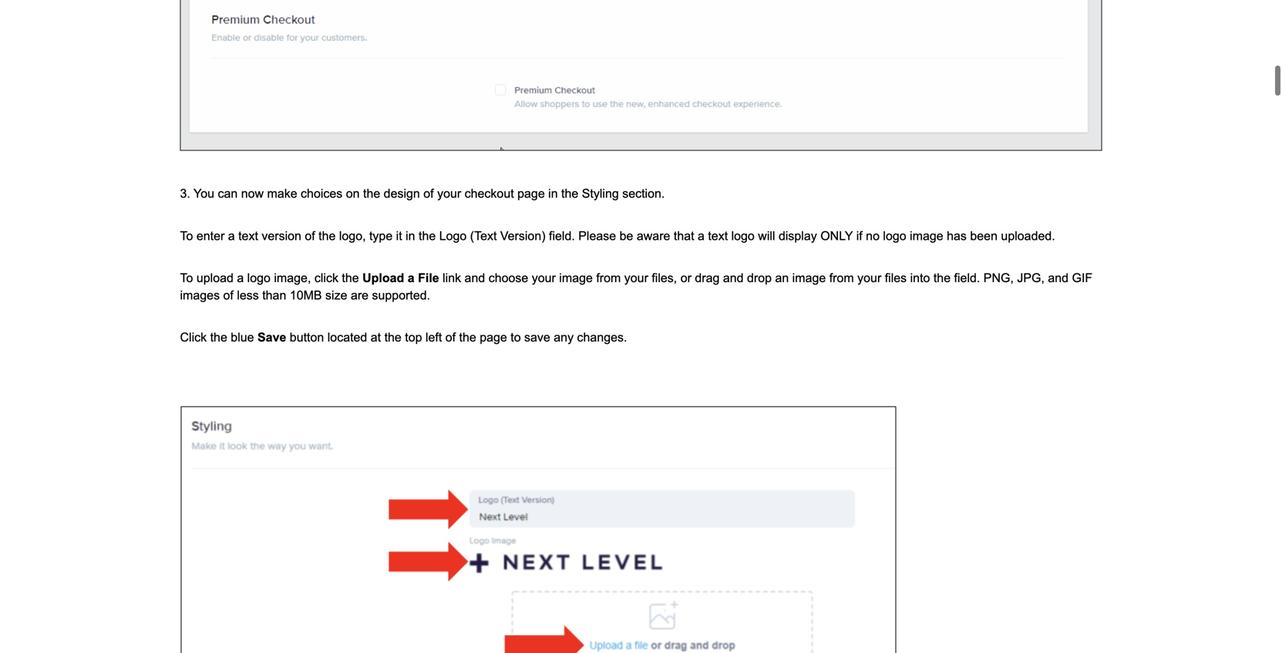 Task type: describe. For each thing, give the bounding box(es) containing it.
less
[[237, 288, 259, 302]]

a right that
[[698, 229, 705, 243]]

to for to enter a text version of the logo, type it in the logo (text version) field. please be aware that a text logo will display only if no logo image has been uploaded.
[[180, 229, 193, 243]]

upload
[[362, 271, 404, 285]]

changes.
[[577, 330, 627, 344]]

images
[[180, 288, 220, 302]]

at
[[371, 330, 381, 344]]

now
[[241, 187, 264, 201]]

the up are
[[342, 271, 359, 285]]

top
[[405, 330, 422, 344]]

can
[[218, 187, 238, 201]]

your left the "files"
[[858, 271, 882, 285]]

of right left
[[445, 330, 456, 344]]

display
[[779, 229, 817, 243]]

type
[[369, 229, 393, 243]]

checkout
[[465, 187, 514, 201]]

click
[[180, 330, 207, 344]]

the inside link and choose your image from your files, or drag and drop an image from your files into the field. png, jpg, and gif images of less than 10mb size are supported.
[[934, 271, 951, 285]]

2 and from the left
[[723, 271, 744, 285]]

files
[[885, 271, 907, 285]]

please
[[578, 229, 616, 243]]

to
[[511, 330, 521, 344]]

a left file
[[408, 271, 415, 285]]

your left checkout in the left of the page
[[437, 187, 461, 201]]

of right design
[[424, 187, 434, 201]]

page for the
[[480, 330, 507, 344]]

if
[[856, 229, 863, 243]]

2 horizontal spatial logo
[[883, 229, 907, 243]]

to upload a logo image, click the upload a file
[[180, 271, 439, 285]]

0 horizontal spatial image
[[559, 271, 593, 285]]

to for to upload a logo image, click the upload a file
[[180, 271, 193, 285]]

blue
[[231, 330, 254, 344]]

save
[[258, 330, 286, 344]]

enter
[[197, 229, 225, 243]]

0 horizontal spatial in
[[406, 229, 415, 243]]

your left the files,
[[624, 271, 648, 285]]

been
[[970, 229, 998, 243]]

click
[[314, 271, 338, 285]]

image,
[[274, 271, 311, 285]]

10mb
[[290, 288, 322, 302]]

choices
[[301, 187, 343, 201]]

2 from from the left
[[829, 271, 854, 285]]

the left styling
[[561, 187, 579, 201]]

3 and from the left
[[1048, 271, 1069, 285]]

the left blue
[[210, 330, 227, 344]]

than
[[262, 288, 286, 302]]

jpg,
[[1017, 271, 1045, 285]]

png,
[[984, 271, 1014, 285]]

file
[[418, 271, 439, 285]]

located
[[327, 330, 367, 344]]

the right the on
[[363, 187, 380, 201]]

section.
[[622, 187, 665, 201]]

of right version
[[305, 229, 315, 243]]

design
[[384, 187, 420, 201]]

link and choose your image from your files, or drag and drop an image from your files into the field. png, jpg, and gif images of less than 10mb size are supported.
[[180, 271, 1096, 302]]

0 horizontal spatial field.
[[549, 229, 575, 243]]

drop
[[747, 271, 772, 285]]

size
[[325, 288, 347, 302]]

1 text from the left
[[238, 229, 258, 243]]

you
[[194, 187, 214, 201]]

1 from from the left
[[596, 271, 621, 285]]

supported.
[[372, 288, 430, 302]]

the right at
[[384, 330, 402, 344]]



Task type: vqa. For each thing, say whether or not it's contained in the screenshot.
them
no



Task type: locate. For each thing, give the bounding box(es) containing it.
and right link
[[465, 271, 485, 285]]

page
[[517, 187, 545, 201], [480, 330, 507, 344]]

gif
[[1072, 271, 1093, 285]]

be
[[620, 229, 633, 243]]

1 horizontal spatial logo
[[731, 229, 755, 243]]

no
[[866, 229, 880, 243]]

a right enter
[[228, 229, 235, 243]]

your right choose
[[532, 271, 556, 285]]

page for checkout
[[517, 187, 545, 201]]

logo
[[439, 229, 467, 243]]

an
[[775, 271, 789, 285]]

page right checkout in the left of the page
[[517, 187, 545, 201]]

on
[[346, 187, 360, 201]]

in right it
[[406, 229, 415, 243]]

your
[[437, 187, 461, 201], [532, 271, 556, 285], [624, 271, 648, 285], [858, 271, 882, 285]]

aware
[[637, 229, 670, 243]]

logo up less
[[247, 271, 271, 285]]

has
[[947, 229, 967, 243]]

logo right no
[[883, 229, 907, 243]]

the right left
[[459, 330, 476, 344]]

1 and from the left
[[465, 271, 485, 285]]

of
[[424, 187, 434, 201], [305, 229, 315, 243], [223, 288, 234, 302], [445, 330, 456, 344]]

make
[[267, 187, 297, 201]]

1 horizontal spatial page
[[517, 187, 545, 201]]

0 horizontal spatial logo
[[247, 271, 271, 285]]

image left has
[[910, 229, 944, 243]]

save
[[524, 330, 550, 344]]

styling
[[582, 187, 619, 201]]

1 horizontal spatial in
[[548, 187, 558, 201]]

0 horizontal spatial from
[[596, 271, 621, 285]]

into
[[910, 271, 930, 285]]

3. you can now make choices on the design of your checkout page in the styling section.
[[180, 187, 665, 201]]

0 vertical spatial field.
[[549, 229, 575, 243]]

and left gif
[[1048, 271, 1069, 285]]

a
[[228, 229, 235, 243], [698, 229, 705, 243], [237, 271, 244, 285], [408, 271, 415, 285]]

to
[[180, 229, 193, 243], [180, 271, 193, 285]]

0 vertical spatial in
[[548, 187, 558, 201]]

are
[[351, 288, 369, 302]]

image
[[910, 229, 944, 243], [559, 271, 593, 285], [792, 271, 826, 285]]

the right the into at the right top
[[934, 271, 951, 285]]

0 vertical spatial to
[[180, 229, 193, 243]]

1 vertical spatial page
[[480, 330, 507, 344]]

text right that
[[708, 229, 728, 243]]

from
[[596, 271, 621, 285], [829, 271, 854, 285]]

logo
[[731, 229, 755, 243], [883, 229, 907, 243], [247, 271, 271, 285]]

and left drop
[[723, 271, 744, 285]]

2 horizontal spatial and
[[1048, 271, 1069, 285]]

field. inside link and choose your image from your files, or drag and drop an image from your files into the field. png, jpg, and gif images of less than 10mb size are supported.
[[954, 271, 980, 285]]

field. left png,
[[954, 271, 980, 285]]

1 vertical spatial in
[[406, 229, 415, 243]]

from down to enter a text version of the logo, type it in the logo (text version) field. please be aware that a text logo will display only if no logo image has been uploaded.
[[596, 271, 621, 285]]

1 vertical spatial to
[[180, 271, 193, 285]]

to left enter
[[180, 229, 193, 243]]

1 horizontal spatial image
[[792, 271, 826, 285]]

1 horizontal spatial text
[[708, 229, 728, 243]]

choose
[[489, 271, 528, 285]]

a up less
[[237, 271, 244, 285]]

link
[[443, 271, 461, 285]]

2 text from the left
[[708, 229, 728, 243]]

1 to from the top
[[180, 229, 193, 243]]

2 horizontal spatial image
[[910, 229, 944, 243]]

files,
[[652, 271, 677, 285]]

version
[[262, 229, 301, 243]]

any
[[554, 330, 574, 344]]

1 vertical spatial field.
[[954, 271, 980, 285]]

version)
[[500, 229, 546, 243]]

to enter a text version of the logo, type it in the logo (text version) field. please be aware that a text logo will display only if no logo image has been uploaded.
[[180, 229, 1059, 243]]

text
[[238, 229, 258, 243], [708, 229, 728, 243]]

field. left please
[[549, 229, 575, 243]]

1 horizontal spatial from
[[829, 271, 854, 285]]

image down please
[[559, 271, 593, 285]]

logo left will
[[731, 229, 755, 243]]

0 horizontal spatial text
[[238, 229, 258, 243]]

page left to
[[480, 330, 507, 344]]

or
[[681, 271, 692, 285]]

logo,
[[339, 229, 366, 243]]

the left logo,
[[319, 229, 336, 243]]

field.
[[549, 229, 575, 243], [954, 271, 980, 285]]

the
[[363, 187, 380, 201], [561, 187, 579, 201], [319, 229, 336, 243], [419, 229, 436, 243], [342, 271, 359, 285], [934, 271, 951, 285], [210, 330, 227, 344], [384, 330, 402, 344], [459, 330, 476, 344]]

of left less
[[223, 288, 234, 302]]

and
[[465, 271, 485, 285], [723, 271, 744, 285], [1048, 271, 1069, 285]]

0 horizontal spatial page
[[480, 330, 507, 344]]

click the blue save button located at the top left of the page to save any changes.
[[180, 330, 627, 344]]

image right an
[[792, 271, 826, 285]]

the left logo
[[419, 229, 436, 243]]

0 vertical spatial page
[[517, 187, 545, 201]]

uploaded.
[[1001, 229, 1055, 243]]

to up images
[[180, 271, 193, 285]]

in left styling
[[548, 187, 558, 201]]

upload
[[197, 271, 234, 285]]

3.
[[180, 187, 190, 201]]

of inside link and choose your image from your files, or drag and drop an image from your files into the field. png, jpg, and gif images of less than 10mb size are supported.
[[223, 288, 234, 302]]

will
[[758, 229, 775, 243]]

1 horizontal spatial field.
[[954, 271, 980, 285]]

1 horizontal spatial and
[[723, 271, 744, 285]]

left
[[426, 330, 442, 344]]

drag
[[695, 271, 720, 285]]

in
[[548, 187, 558, 201], [406, 229, 415, 243]]

button
[[290, 330, 324, 344]]

that
[[674, 229, 694, 243]]

(text
[[470, 229, 497, 243]]

2 to from the top
[[180, 271, 193, 285]]

0 horizontal spatial and
[[465, 271, 485, 285]]

from down the only
[[829, 271, 854, 285]]

it
[[396, 229, 402, 243]]

text left version
[[238, 229, 258, 243]]

only
[[821, 229, 853, 243]]



